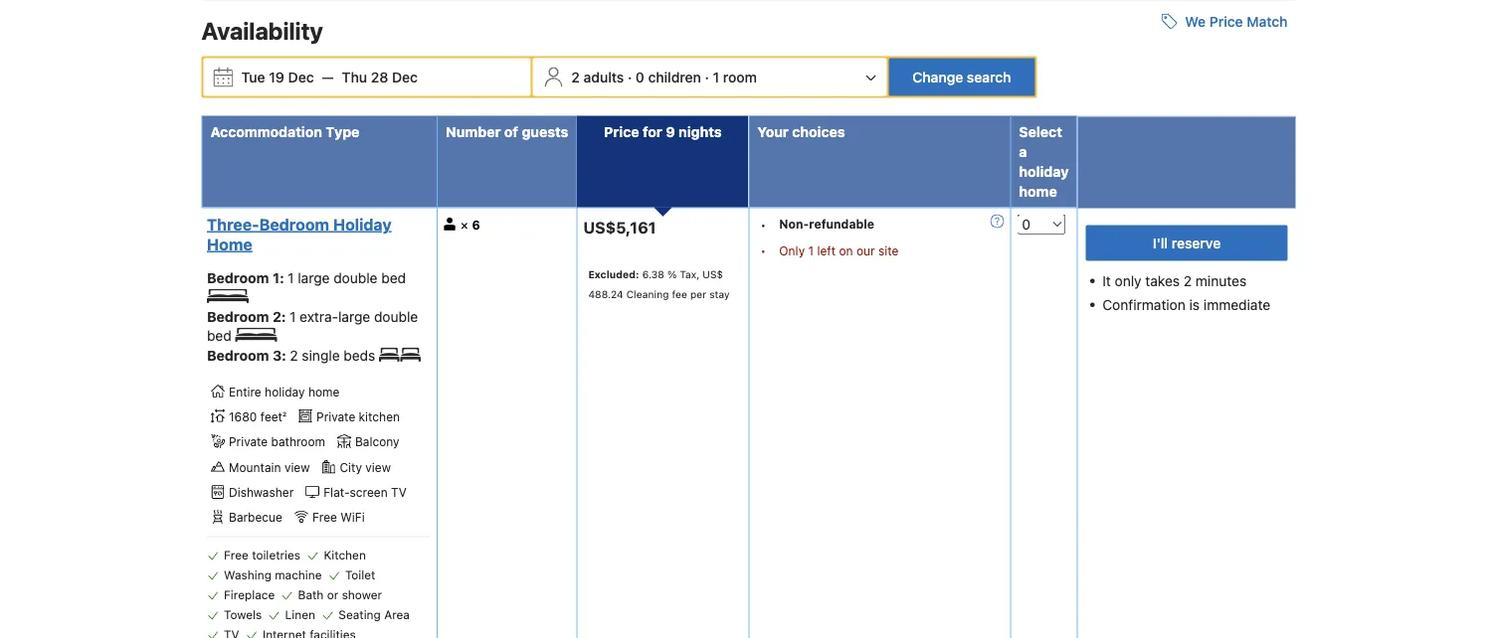 Task type: locate. For each thing, give the bounding box(es) containing it.
1 vertical spatial •
[[761, 244, 767, 258]]

2 inside 2 adults · 0 children · 1 room button
[[572, 69, 580, 85]]

1 inside 1 extra-large double bed
[[290, 309, 296, 325]]

0 vertical spatial price
[[1210, 13, 1244, 29]]

three-
[[207, 215, 259, 234]]

1 horizontal spatial home
[[1020, 183, 1058, 200]]

0 vertical spatial home
[[1020, 183, 1058, 200]]

1 vertical spatial 2
[[1184, 273, 1193, 289]]

availability
[[202, 16, 323, 44]]

view down balcony
[[366, 461, 391, 475]]

2 inside it only takes 2 minutes confirmation is immediate
[[1184, 273, 1193, 289]]

2 left adults in the top left of the page
[[572, 69, 580, 85]]

0
[[636, 69, 645, 85]]

adults
[[584, 69, 624, 85]]

0 horizontal spatial dec
[[288, 69, 314, 85]]

0 horizontal spatial 2
[[290, 348, 298, 364]]

0 horizontal spatial view
[[285, 461, 310, 475]]

children
[[648, 69, 702, 85]]

2 view from the left
[[366, 461, 391, 475]]

0 vertical spatial free
[[312, 511, 337, 525]]

0 horizontal spatial free
[[224, 549, 249, 563]]

·
[[628, 69, 632, 85], [705, 69, 710, 85]]

large
[[298, 270, 330, 286], [338, 309, 370, 325]]

free wifi
[[312, 511, 365, 525]]

free up washing
[[224, 549, 249, 563]]

1 horizontal spatial holiday
[[1020, 163, 1069, 180]]

home down a at top right
[[1020, 183, 1058, 200]]

0 horizontal spatial private
[[229, 435, 268, 449]]

of
[[505, 123, 519, 140]]

private down 1680
[[229, 435, 268, 449]]

kitchen
[[359, 410, 400, 424]]

private bathroom
[[229, 435, 325, 449]]

double inside 1 extra-large double bed
[[374, 309, 418, 325]]

bed inside 1 extra-large double bed
[[207, 328, 232, 345]]

double
[[334, 270, 378, 286], [374, 309, 418, 325]]

tue 19 dec button
[[233, 59, 322, 95]]

a
[[1020, 143, 1028, 160]]

× 6
[[461, 217, 480, 232]]

bedroom
[[259, 215, 329, 234]]

thu 28 dec button
[[334, 59, 426, 95]]

2 up is
[[1184, 273, 1193, 289]]

0 vertical spatial large
[[298, 270, 330, 286]]

2 dec from the left
[[392, 69, 418, 85]]

price for 9 nights
[[604, 123, 722, 140]]

1 vertical spatial holiday
[[265, 385, 305, 399]]

large up beds
[[338, 309, 370, 325]]

1 view from the left
[[285, 461, 310, 475]]

1 horizontal spatial view
[[366, 461, 391, 475]]

holiday
[[333, 215, 392, 234]]

• left only
[[761, 244, 767, 258]]

area
[[384, 609, 410, 623]]

it only takes 2 minutes confirmation is immediate
[[1103, 273, 1271, 313]]

home
[[1020, 183, 1058, 200], [308, 385, 340, 399]]

2 for 2 adults · 0 children · 1 room
[[572, 69, 580, 85]]

refundable
[[810, 217, 875, 231]]

private kitchen
[[317, 410, 400, 424]]

bed down holiday
[[382, 270, 406, 286]]

double up extra- at the left of the page
[[334, 270, 378, 286]]

accommodation type
[[211, 123, 360, 140]]

· left 0
[[628, 69, 632, 85]]

holiday up feet² on the left of the page
[[265, 385, 305, 399]]

seating
[[339, 609, 381, 623]]

holiday down a at top right
[[1020, 163, 1069, 180]]

—
[[322, 69, 334, 85]]

1 horizontal spatial bed
[[382, 270, 406, 286]]

0 vertical spatial •
[[761, 218, 767, 232]]

0 vertical spatial 2
[[572, 69, 580, 85]]

more details on meals and payment options image
[[991, 214, 1005, 228]]

tv
[[391, 486, 407, 500]]

seating area
[[339, 609, 410, 623]]

private
[[317, 410, 356, 424], [229, 435, 268, 449]]

holiday
[[1020, 163, 1069, 180], [265, 385, 305, 399]]

we price match
[[1186, 13, 1288, 29]]

single
[[302, 348, 340, 364]]

2 left single
[[290, 348, 298, 364]]

2
[[572, 69, 580, 85], [1184, 273, 1193, 289], [290, 348, 298, 364]]

1 · from the left
[[628, 69, 632, 85]]

home inside 'select a holiday home'
[[1020, 183, 1058, 200]]

1 horizontal spatial free
[[312, 511, 337, 525]]

1 large double bed
[[288, 270, 406, 286]]

free left wifi
[[312, 511, 337, 525]]

it
[[1103, 273, 1112, 289]]

view
[[285, 461, 310, 475], [366, 461, 391, 475]]

change search
[[913, 69, 1012, 85]]

1 horizontal spatial 2
[[572, 69, 580, 85]]

dishwasher
[[229, 486, 294, 500]]

price left for
[[604, 123, 640, 140]]

immediate
[[1204, 297, 1271, 313]]

takes
[[1146, 273, 1180, 289]]

bedroom 2:
[[207, 309, 290, 325]]

dec right 19
[[288, 69, 314, 85]]

bed down bedroom 2:
[[207, 328, 232, 345]]

1 left extra- at the left of the page
[[290, 309, 296, 325]]

1 vertical spatial large
[[338, 309, 370, 325]]

1 horizontal spatial large
[[338, 309, 370, 325]]

1 left room
[[713, 69, 720, 85]]

6.38
[[643, 269, 665, 281]]

city view
[[340, 461, 391, 475]]

free for free wifi
[[312, 511, 337, 525]]

1 horizontal spatial dec
[[392, 69, 418, 85]]

2 adults · 0 children · 1 room button
[[535, 58, 885, 96]]

%
[[668, 269, 677, 281]]

1 • from the top
[[761, 218, 767, 232]]

6
[[472, 218, 480, 232]]

three-bedroom holiday home
[[207, 215, 392, 254]]

view down bathroom at the bottom of the page
[[285, 461, 310, 475]]

kitchen
[[324, 549, 366, 563]]

home down single
[[308, 385, 340, 399]]

stay
[[710, 289, 730, 301]]

we
[[1186, 13, 1206, 29]]

large up extra- at the left of the page
[[298, 270, 330, 286]]

1 vertical spatial double
[[374, 309, 418, 325]]

beds
[[344, 348, 376, 364]]

• left non-
[[761, 218, 767, 232]]

0 vertical spatial holiday
[[1020, 163, 1069, 180]]

dec
[[288, 69, 314, 85], [392, 69, 418, 85]]

2 vertical spatial 2
[[290, 348, 298, 364]]

1 horizontal spatial price
[[1210, 13, 1244, 29]]

1 vertical spatial bed
[[207, 328, 232, 345]]

view for city view
[[366, 461, 391, 475]]

6.38 % tax, us$ 488.24 cleaning fee per stay
[[589, 269, 730, 301]]

1 horizontal spatial ·
[[705, 69, 710, 85]]

2 adults · 0 children · 1 room
[[572, 69, 757, 85]]

fee
[[672, 289, 688, 301]]

search
[[967, 69, 1012, 85]]

toiletries
[[252, 549, 301, 563]]

free for free toiletries
[[224, 549, 249, 563]]

price right "we"
[[1210, 13, 1244, 29]]

1 vertical spatial free
[[224, 549, 249, 563]]

1680
[[229, 410, 257, 424]]

excluded:
[[589, 269, 640, 281]]

1 horizontal spatial private
[[317, 410, 356, 424]]

free toiletries
[[224, 549, 301, 563]]

bath
[[298, 589, 324, 603]]

mountain view
[[229, 461, 310, 475]]

three-bedroom holiday home link
[[207, 214, 426, 254]]

free
[[312, 511, 337, 525], [224, 549, 249, 563]]

non-refundable
[[780, 217, 875, 231]]

tue
[[241, 69, 265, 85]]

price
[[1210, 13, 1244, 29], [604, 123, 640, 140]]

barbecue
[[229, 511, 283, 525]]

1 vertical spatial home
[[308, 385, 340, 399]]

dec right 28
[[392, 69, 418, 85]]

1 vertical spatial price
[[604, 123, 640, 140]]

private left "kitchen"
[[317, 410, 356, 424]]

0 horizontal spatial home
[[308, 385, 340, 399]]

1 vertical spatial private
[[229, 435, 268, 449]]

2 • from the top
[[761, 244, 767, 258]]

per
[[691, 289, 707, 301]]

0 vertical spatial private
[[317, 410, 356, 424]]

double up beds
[[374, 309, 418, 325]]

· right the children
[[705, 69, 710, 85]]

0 vertical spatial bed
[[382, 270, 406, 286]]

towels
[[224, 609, 262, 623]]

0 horizontal spatial bed
[[207, 328, 232, 345]]

view for mountain view
[[285, 461, 310, 475]]

0 horizontal spatial ·
[[628, 69, 632, 85]]

confirmation
[[1103, 297, 1186, 313]]

2 horizontal spatial 2
[[1184, 273, 1193, 289]]



Task type: describe. For each thing, give the bounding box(es) containing it.
1 left left
[[809, 244, 814, 258]]

bedroom 1:
[[207, 270, 288, 286]]

2 · from the left
[[705, 69, 710, 85]]

0 vertical spatial double
[[334, 270, 378, 286]]

mountain
[[229, 461, 281, 475]]

non-
[[780, 217, 810, 231]]

tue 19 dec — thu 28 dec
[[241, 69, 418, 85]]

1 extra-large double bed
[[207, 309, 418, 345]]

toilet
[[345, 569, 376, 583]]

1 down three-bedroom holiday home
[[288, 270, 294, 286]]

0 horizontal spatial large
[[298, 270, 330, 286]]

• for only 1 left on our site
[[761, 244, 767, 258]]

2 for 2 single beds
[[290, 348, 298, 364]]

change
[[913, 69, 964, 85]]

private for private bathroom
[[229, 435, 268, 449]]

1 dec from the left
[[288, 69, 314, 85]]

us$5,161
[[584, 219, 657, 238]]

fireplace
[[224, 589, 275, 603]]

site
[[879, 244, 899, 258]]

linen
[[285, 609, 316, 623]]

room
[[723, 69, 757, 85]]

488.24
[[589, 289, 624, 301]]

shower
[[342, 589, 382, 603]]

1 inside 2 adults · 0 children · 1 room button
[[713, 69, 720, 85]]

your choices
[[758, 123, 846, 140]]

flat-
[[324, 486, 350, 500]]

screen
[[350, 486, 388, 500]]

left
[[818, 244, 836, 258]]

thu
[[342, 69, 367, 85]]

bath or shower
[[298, 589, 382, 603]]

2 single beds
[[290, 348, 379, 364]]

we price match button
[[1154, 3, 1296, 39]]

only
[[780, 244, 805, 258]]

guests
[[522, 123, 569, 140]]

machine
[[275, 569, 322, 583]]

or
[[327, 589, 339, 603]]

number of guests
[[446, 123, 569, 140]]

i'll reserve
[[1153, 235, 1222, 251]]

0 horizontal spatial price
[[604, 123, 640, 140]]

our
[[857, 244, 875, 258]]

only 1 left on our site
[[780, 244, 899, 258]]

• for non-refundable
[[761, 218, 767, 232]]

×
[[461, 217, 469, 232]]

entire holiday home
[[229, 385, 340, 399]]

19
[[269, 69, 285, 85]]

us$
[[703, 269, 724, 281]]

1680 feet²
[[229, 410, 287, 424]]

city
[[340, 461, 362, 475]]

occupancy image
[[444, 217, 457, 230]]

i'll reserve button
[[1086, 225, 1288, 261]]

private for private kitchen
[[317, 410, 356, 424]]

9
[[666, 123, 675, 140]]

0 horizontal spatial holiday
[[265, 385, 305, 399]]

type
[[326, 123, 360, 140]]

balcony
[[355, 435, 400, 449]]

minutes
[[1196, 273, 1247, 289]]

your
[[758, 123, 789, 140]]

bedroom 3:
[[207, 348, 290, 364]]

washing
[[224, 569, 272, 583]]

tax,
[[680, 269, 700, 281]]

feet²
[[261, 410, 287, 424]]

bathroom
[[271, 435, 325, 449]]

on
[[839, 244, 854, 258]]

only
[[1115, 273, 1142, 289]]

accommodation
[[211, 123, 322, 140]]

large inside 1 extra-large double bed
[[338, 309, 370, 325]]

select
[[1020, 123, 1063, 140]]

extra-
[[300, 309, 338, 325]]

nights
[[679, 123, 722, 140]]

change search button
[[889, 58, 1036, 96]]

number
[[446, 123, 501, 140]]

price inside dropdown button
[[1210, 13, 1244, 29]]

wifi
[[341, 511, 365, 525]]

28
[[371, 69, 388, 85]]

select a holiday home
[[1020, 123, 1069, 200]]

is
[[1190, 297, 1200, 313]]



Task type: vqa. For each thing, say whether or not it's contained in the screenshot.
bathroom
yes



